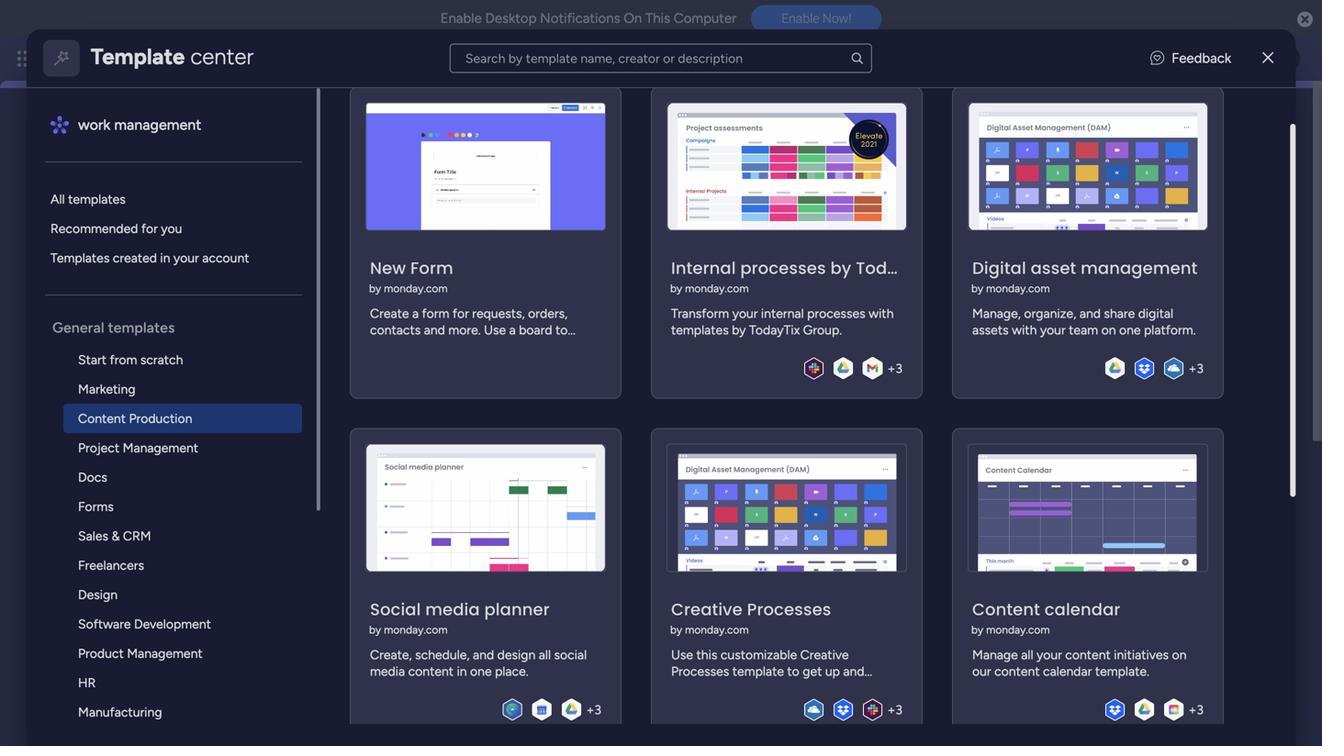 Task type: locate. For each thing, give the bounding box(es) containing it.
run
[[294, 297, 313, 313]]

project
[[78, 440, 119, 456]]

on inside the manage all your content initiatives on our content calendar template.
[[1172, 648, 1187, 663]]

processes inside internal processes by todaytix group by monday.com
[[741, 257, 826, 280]]

to right welcome
[[324, 134, 338, 151]]

work inside list box
[[78, 116, 110, 134]]

1 horizontal spatial todaytix
[[856, 257, 931, 280]]

by
[[831, 257, 852, 280], [369, 282, 381, 295], [670, 282, 683, 295], [972, 282, 984, 295], [732, 323, 746, 338], [369, 624, 381, 637], [670, 624, 683, 637], [972, 624, 984, 637]]

your down organize,
[[1041, 323, 1066, 338]]

share
[[1104, 306, 1136, 322]]

0 vertical spatial you
[[161, 221, 182, 237]]

social
[[554, 648, 587, 663]]

1 vertical spatial one
[[1120, 323, 1141, 338]]

all down content calendar by monday.com
[[1022, 648, 1034, 663]]

manage for manage all your content initiatives on our content calendar template.
[[973, 648, 1018, 663]]

work inside welcome to work management
[[258, 147, 323, 182]]

by down group
[[972, 282, 984, 295]]

monday up work management
[[82, 48, 145, 69]]

1 vertical spatial on
[[1172, 648, 1187, 663]]

management down development on the left of the page
[[127, 646, 203, 662]]

by inside social media planner by monday.com
[[369, 624, 381, 637]]

assets
[[973, 323, 1009, 338]]

1 horizontal spatial all
[[539, 648, 551, 663]]

search everything image
[[1163, 50, 1181, 68]]

content inside create, schedule, and design all social media content in one place.
[[408, 664, 454, 680]]

0 vertical spatial todaytix
[[856, 257, 931, 280]]

templates up start from scratch
[[108, 319, 175, 337]]

processes,
[[358, 316, 419, 332]]

media
[[425, 599, 480, 622], [370, 664, 405, 680]]

0 vertical spatial to
[[324, 134, 338, 151]]

all right the run
[[316, 297, 328, 313]]

this
[[646, 10, 671, 27]]

0 vertical spatial in
[[160, 250, 170, 266]]

1 vertical spatial calendar
[[1043, 664, 1092, 680]]

list box
[[45, 88, 320, 747]]

1 horizontal spatial place.
[[535, 297, 569, 313]]

2 vertical spatial to
[[645, 316, 657, 332]]

enable left desktop
[[441, 10, 482, 27]]

0 vertical spatial with
[[869, 306, 894, 322]]

with down organize,
[[1012, 323, 1037, 338]]

management down production at the left of page
[[123, 440, 198, 456]]

templates inside button
[[391, 379, 449, 395]]

create, schedule, and design all social media content in one place.
[[370, 648, 587, 680]]

new form by monday.com
[[369, 257, 453, 295]]

all inside manage and run all aspects of your work in one unified place. from everyday tasks, to advanced projects, and processes, monday work management allows you to connect the dots, work smarter, and achieve shared goals.
[[316, 297, 328, 313]]

search image
[[851, 51, 865, 66]]

templates inside transform your internal processes with templates by todaytix group.
[[671, 323, 729, 338]]

1 vertical spatial media
[[370, 664, 405, 680]]

1 vertical spatial to
[[696, 297, 708, 313]]

content
[[1066, 648, 1111, 663], [408, 664, 454, 680], [995, 664, 1040, 680]]

0 vertical spatial media
[[425, 599, 480, 622]]

sales & crm
[[78, 529, 151, 544]]

enable for enable now!
[[782, 11, 820, 26]]

calendar up the manage all your content initiatives on our content calendar template.
[[1045, 599, 1121, 622]]

work inside button
[[281, 379, 309, 395]]

place.
[[535, 297, 569, 313], [495, 664, 529, 680]]

all left social
[[539, 648, 551, 663]]

1 vertical spatial in
[[455, 297, 465, 313]]

0 vertical spatial content
[[78, 411, 126, 427]]

in down schedule,
[[457, 664, 467, 680]]

your down content calendar by monday.com
[[1037, 648, 1063, 663]]

getting
[[267, 481, 324, 500]]

0 vertical spatial manage
[[220, 297, 266, 313]]

content inside work management templates element
[[78, 411, 126, 427]]

+ 3
[[888, 361, 903, 377], [1189, 361, 1204, 377], [587, 703, 602, 718], [888, 703, 903, 718], [1189, 703, 1204, 718]]

0 horizontal spatial all
[[316, 297, 328, 313]]

work inside dropdown button
[[422, 481, 457, 500]]

asset
[[1031, 257, 1077, 280]]

media down create,
[[370, 664, 405, 680]]

in inside manage and run all aspects of your work in one unified place. from everyday tasks, to advanced projects, and processes, monday work management allows you to connect the dots, work smarter, and achieve shared goals.
[[455, 297, 465, 313]]

explore element
[[45, 185, 317, 273]]

monday.com inside internal processes by todaytix group by monday.com
[[685, 282, 749, 295]]

0 horizontal spatial content
[[408, 664, 454, 680]]

and
[[269, 297, 291, 313], [1080, 306, 1101, 322], [333, 316, 355, 332], [356, 336, 377, 351], [473, 648, 494, 663]]

0 horizontal spatial todaytix
[[749, 323, 800, 338]]

media up schedule,
[[425, 599, 480, 622]]

1 vertical spatial place.
[[495, 664, 529, 680]]

0 vertical spatial monday
[[82, 48, 145, 69]]

your right of
[[395, 297, 420, 313]]

0 horizontal spatial to
[[324, 134, 338, 151]]

0 horizontal spatial you
[[161, 221, 182, 237]]

invite
[[1064, 144, 1101, 161]]

processes
[[741, 257, 826, 280], [807, 306, 866, 322]]

calendar
[[1045, 599, 1121, 622], [1043, 664, 1092, 680]]

0 vertical spatial place.
[[535, 297, 569, 313]]

one down social media planner by monday.com
[[470, 664, 492, 680]]

internal processes by todaytix group by monday.com
[[670, 257, 987, 295]]

monday.com down social
[[384, 624, 448, 637]]

1 vertical spatial you
[[621, 316, 642, 332]]

your inside transform your internal processes with templates by todaytix group.
[[733, 306, 758, 322]]

and inside manage, organize, and share digital assets with your team on one platform.
[[1080, 306, 1101, 322]]

+ 3 for social media planner
[[587, 703, 602, 718]]

schedule,
[[415, 648, 470, 663]]

1 horizontal spatial monday
[[422, 316, 469, 332]]

processes up group.
[[807, 306, 866, 322]]

0 horizontal spatial monday
[[82, 48, 145, 69]]

3
[[896, 361, 903, 377], [1197, 361, 1204, 377], [595, 703, 602, 718], [896, 703, 903, 718], [1197, 703, 1204, 718]]

feedback link
[[1151, 48, 1232, 69]]

design
[[497, 648, 536, 663]]

one for social
[[470, 664, 492, 680]]

one down share
[[1120, 323, 1141, 338]]

1 vertical spatial with
[[1012, 323, 1037, 338]]

2 horizontal spatial all
[[1022, 648, 1034, 663]]

general
[[52, 319, 104, 337]]

your inside explore element
[[173, 250, 199, 266]]

on down share
[[1102, 323, 1116, 338]]

with inside manage, organize, and share digital assets with your team on one platform.
[[1012, 323, 1037, 338]]

1 horizontal spatial manage
[[973, 648, 1018, 663]]

to down everyday
[[645, 316, 657, 332]]

place. left from
[[535, 297, 569, 313]]

created
[[113, 250, 157, 266]]

to inside welcome to work management
[[324, 134, 338, 151]]

media inside create, schedule, and design all social media content in one place.
[[370, 664, 405, 680]]

transform your internal processes with templates by todaytix group.
[[671, 306, 894, 338]]

0 horizontal spatial media
[[370, 664, 405, 680]]

template center
[[91, 43, 254, 70]]

and inside create, schedule, and design all social media content in one place.
[[473, 648, 494, 663]]

1 vertical spatial todaytix
[[749, 323, 800, 338]]

content up template. at the bottom right of the page
[[1066, 648, 1111, 663]]

1 horizontal spatial on
[[1172, 648, 1187, 663]]

crm
[[123, 529, 151, 544]]

software
[[78, 617, 131, 632]]

2 vertical spatial one
[[470, 664, 492, 680]]

you right for
[[161, 221, 182, 237]]

monday up shared
[[422, 316, 469, 332]]

2 vertical spatial in
[[457, 664, 467, 680]]

1 horizontal spatial content
[[995, 664, 1040, 680]]

None search field
[[450, 44, 873, 73]]

john smith image
[[1271, 44, 1301, 73]]

+
[[888, 361, 896, 377], [1189, 361, 1197, 377], [587, 703, 595, 718], [888, 703, 896, 718], [1189, 703, 1197, 718]]

initiatives
[[1114, 648, 1169, 663]]

0 horizontal spatial with
[[385, 481, 417, 500]]

place. inside create, schedule, and design all social media content in one place.
[[495, 664, 529, 680]]

1 vertical spatial management
[[127, 646, 203, 662]]

manage up advanced
[[220, 297, 266, 313]]

0 horizontal spatial enable
[[441, 10, 482, 27]]

digital asset management by monday.com
[[972, 257, 1198, 295]]

planner
[[484, 599, 550, 622]]

2 horizontal spatial to
[[696, 297, 708, 313]]

shared
[[428, 336, 466, 351]]

monday.com inside creative processes by monday.com
[[685, 624, 749, 637]]

manage, organize, and share digital assets with your team on one platform.
[[973, 306, 1196, 338]]

on
[[1102, 323, 1116, 338], [1172, 648, 1187, 663]]

platform.
[[1144, 323, 1196, 338]]

by down creative
[[670, 624, 683, 637]]

one inside manage, organize, and share digital assets with your team on one platform.
[[1120, 323, 1141, 338]]

work
[[148, 48, 181, 69], [78, 116, 110, 134], [258, 147, 323, 182], [272, 248, 308, 268], [423, 297, 451, 313], [472, 316, 500, 332], [275, 336, 303, 351], [281, 379, 309, 395], [422, 481, 457, 500]]

you down everyday
[[621, 316, 642, 332]]

one inside create, schedule, and design all social media content in one place.
[[470, 664, 492, 680]]

tasks,
[[660, 297, 693, 313]]

+ 3 for content calendar
[[1189, 703, 1204, 718]]

to right tasks,
[[696, 297, 708, 313]]

in up shared
[[455, 297, 465, 313]]

place. down design
[[495, 664, 529, 680]]

v2 user feedback image
[[1151, 48, 1165, 69]]

monday.com down internal
[[685, 282, 749, 295]]

content up project
[[78, 411, 126, 427]]

on right initiatives
[[1172, 648, 1187, 663]]

1 vertical spatial content
[[973, 599, 1041, 622]]

explore work management templates button
[[220, 372, 464, 401]]

1 vertical spatial monday
[[422, 316, 469, 332]]

monday.com up the our at the right bottom of the page
[[987, 624, 1050, 637]]

templates down transform
[[671, 323, 729, 338]]

by right connect
[[732, 323, 746, 338]]

with inside dropdown button
[[385, 481, 417, 500]]

todaytix down internal
[[749, 323, 800, 338]]

one left unified
[[468, 297, 490, 313]]

todaytix left group
[[856, 257, 931, 280]]

your left internal
[[733, 306, 758, 322]]

started
[[328, 481, 381, 500]]

work management
[[78, 116, 201, 134]]

3 for creative processes
[[896, 703, 903, 718]]

content up the our at the right bottom of the page
[[973, 599, 1041, 622]]

2 vertical spatial with
[[385, 481, 417, 500]]

enable left now!
[[782, 11, 820, 26]]

2 horizontal spatial with
[[1012, 323, 1037, 338]]

1 horizontal spatial you
[[621, 316, 642, 332]]

1 enable from the left
[[441, 10, 482, 27]]

monday work management
[[82, 48, 285, 69]]

with down internal processes by todaytix group by monday.com at the right
[[869, 306, 894, 322]]

notifications
[[540, 10, 621, 27]]

all
[[316, 297, 328, 313], [539, 648, 551, 663], [1022, 648, 1034, 663]]

0 vertical spatial processes
[[741, 257, 826, 280]]

content down schedule,
[[408, 664, 454, 680]]

by up the our at the right bottom of the page
[[972, 624, 984, 637]]

content for calendar
[[973, 599, 1041, 622]]

to
[[324, 134, 338, 151], [696, 297, 708, 313], [645, 316, 657, 332]]

by up of
[[369, 282, 381, 295]]

manage,
[[973, 306, 1021, 322]]

digital
[[1139, 306, 1174, 322]]

enable inside button
[[782, 11, 820, 26]]

1 vertical spatial manage
[[973, 648, 1018, 663]]

content
[[78, 411, 126, 427], [973, 599, 1041, 622]]

2 horizontal spatial content
[[1066, 648, 1111, 663]]

monday.com down form on the top of the page
[[384, 282, 448, 295]]

0 vertical spatial calendar
[[1045, 599, 1121, 622]]

content inside content calendar by monday.com
[[973, 599, 1041, 622]]

manage up the our at the right bottom of the page
[[973, 648, 1018, 663]]

for
[[141, 221, 158, 237]]

in inside create, schedule, and design all social media content in one place.
[[457, 664, 467, 680]]

0 horizontal spatial place.
[[495, 664, 529, 680]]

0 horizontal spatial content
[[78, 411, 126, 427]]

enable now!
[[782, 11, 852, 26]]

manage inside the manage all your content initiatives on our content calendar template.
[[973, 648, 1018, 663]]

1 horizontal spatial enable
[[782, 11, 820, 26]]

templates inside heading
[[108, 319, 175, 337]]

with right started
[[385, 481, 417, 500]]

3 for digital asset management
[[1197, 361, 1204, 377]]

monday
[[82, 48, 145, 69], [422, 316, 469, 332]]

content right the our at the right bottom of the page
[[995, 664, 1040, 680]]

and down processes, on the left top
[[356, 336, 377, 351]]

create,
[[370, 648, 412, 663]]

management
[[185, 48, 285, 69], [114, 116, 201, 134], [330, 147, 505, 182], [312, 248, 409, 268], [1081, 257, 1198, 280], [503, 316, 579, 332], [312, 379, 388, 395], [462, 481, 559, 500]]

in
[[160, 250, 170, 266], [455, 297, 465, 313], [457, 664, 467, 680]]

1 horizontal spatial with
[[869, 306, 894, 322]]

monday.com inside new form by monday.com
[[384, 282, 448, 295]]

1 horizontal spatial to
[[645, 316, 657, 332]]

monday.com
[[384, 282, 448, 295], [685, 282, 749, 295], [987, 282, 1050, 295], [384, 624, 448, 637], [685, 624, 749, 637], [987, 624, 1050, 637]]

your inside manage, organize, and share digital assets with your team on one platform.
[[1041, 323, 1066, 338]]

0 horizontal spatial on
[[1102, 323, 1116, 338]]

templates up recommended
[[68, 192, 125, 207]]

of
[[379, 297, 391, 313]]

0 vertical spatial one
[[468, 297, 490, 313]]

calendar inside the manage all your content initiatives on our content calendar template.
[[1043, 664, 1092, 680]]

one inside manage and run all aspects of your work in one unified place. from everyday tasks, to advanced projects, and processes, monday work management allows you to connect the dots, work smarter, and achieve shared goals.
[[468, 297, 490, 313]]

docs
[[78, 470, 107, 486]]

templates down achieve
[[391, 379, 449, 395]]

monday.com inside content calendar by monday.com
[[987, 624, 1050, 637]]

in for create,
[[457, 664, 467, 680]]

management inside welcome to work management
[[330, 147, 505, 182]]

list box containing work management
[[45, 88, 320, 747]]

0 vertical spatial management
[[123, 440, 198, 456]]

calendar left template. at the bottom right of the page
[[1043, 664, 1092, 680]]

template
[[91, 43, 185, 70]]

your left account
[[173, 250, 199, 266]]

processes
[[747, 599, 832, 622]]

all templates
[[50, 192, 125, 207]]

1 horizontal spatial media
[[425, 599, 480, 622]]

place. inside manage and run all aspects of your work in one unified place. from everyday tasks, to advanced projects, and processes, monday work management allows you to connect the dots, work smarter, and achieve shared goals.
[[535, 297, 569, 313]]

management inside dropdown button
[[462, 481, 559, 500]]

and left design
[[473, 648, 494, 663]]

+ for digital asset management
[[1189, 361, 1197, 377]]

manage inside manage and run all aspects of your work in one unified place. from everyday tasks, to advanced projects, and processes, monday work management allows you to connect the dots, work smarter, and achieve shared goals.
[[220, 297, 266, 313]]

0 vertical spatial on
[[1102, 323, 1116, 338]]

0 horizontal spatial manage
[[220, 297, 266, 313]]

from
[[110, 352, 137, 368]]

in right created
[[160, 250, 170, 266]]

+ 3 for creative processes
[[888, 703, 903, 718]]

by down social
[[369, 624, 381, 637]]

you inside manage and run all aspects of your work in one unified place. from everyday tasks, to advanced projects, and processes, monday work management allows you to connect the dots, work smarter, and achieve shared goals.
[[621, 316, 642, 332]]

2 enable from the left
[[782, 11, 820, 26]]

and up team on the right top of the page
[[1080, 306, 1101, 322]]

by up group.
[[831, 257, 852, 280]]

monday.com inside social media planner by monday.com
[[384, 624, 448, 637]]

the
[[220, 336, 240, 351]]

1 vertical spatial processes
[[807, 306, 866, 322]]

monday.com down the digital
[[987, 282, 1050, 295]]

processes up internal
[[741, 257, 826, 280]]

work management templates element
[[45, 345, 317, 747]]

1 horizontal spatial content
[[973, 599, 1041, 622]]

monday.com down creative
[[685, 624, 749, 637]]



Task type: describe. For each thing, give the bounding box(es) containing it.
marketing
[[78, 382, 135, 397]]

scratch
[[140, 352, 183, 368]]

group.
[[803, 323, 842, 338]]

content calendar by monday.com
[[972, 599, 1121, 637]]

management inside manage and run all aspects of your work in one unified place. from everyday tasks, to advanced projects, and processes, monday work management allows you to connect the dots, work smarter, and achieve shared goals.
[[503, 316, 579, 332]]

one for of
[[468, 297, 490, 313]]

unified
[[493, 297, 532, 313]]

+ for social media planner
[[587, 703, 595, 718]]

project management
[[78, 440, 198, 456]]

digital
[[973, 257, 1027, 280]]

all inside the manage all your content initiatives on our content calendar template.
[[1022, 648, 1034, 663]]

todaytix inside internal processes by todaytix group by monday.com
[[856, 257, 931, 280]]

advanced
[[220, 316, 276, 332]]

3 for content calendar
[[1197, 703, 1204, 718]]

everyday
[[605, 297, 657, 313]]

+ 3 for internal processes by todaytix group
[[888, 361, 903, 377]]

freelancers
[[78, 558, 144, 574]]

development
[[134, 617, 211, 632]]

media inside social media planner by monday.com
[[425, 599, 480, 622]]

management inside digital asset management by monday.com
[[1081, 257, 1198, 280]]

+ for creative processes
[[888, 703, 896, 718]]

aspects
[[331, 297, 376, 313]]

group
[[935, 257, 987, 280]]

dapulse close image
[[1298, 11, 1314, 29]]

template.
[[1096, 664, 1150, 680]]

explore work management templates
[[235, 379, 449, 395]]

by inside transform your internal processes with templates by todaytix group.
[[732, 323, 746, 338]]

content for production
[[78, 411, 126, 427]]

content production
[[78, 411, 192, 427]]

your inside manage and run all aspects of your work in one unified place. from everyday tasks, to advanced projects, and processes, monday work management allows you to connect the dots, work smarter, and achieve shared goals.
[[395, 297, 420, 313]]

and left the run
[[269, 297, 291, 313]]

content for planner
[[408, 664, 454, 680]]

goals.
[[469, 336, 502, 351]]

monday.com inside digital asset management by monday.com
[[987, 282, 1050, 295]]

social media planner by monday.com
[[369, 599, 550, 637]]

general templates heading
[[52, 318, 317, 338]]

design
[[78, 587, 117, 603]]

all
[[50, 192, 65, 207]]

explore
[[235, 379, 278, 395]]

manufacturing
[[78, 705, 162, 721]]

enable for enable desktop notifications on this computer
[[441, 10, 482, 27]]

processes inside transform your internal processes with templates by todaytix group.
[[807, 306, 866, 322]]

+ for internal processes by todaytix group
[[888, 361, 896, 377]]

organize,
[[1024, 306, 1077, 322]]

transform
[[671, 306, 729, 322]]

account
[[202, 250, 249, 266]]

computer
[[674, 10, 737, 27]]

recommended
[[50, 221, 138, 237]]

invite button
[[1023, 134, 1116, 171]]

close image
[[1263, 51, 1274, 65]]

in for manage
[[455, 297, 465, 313]]

internal
[[671, 257, 736, 280]]

start from scratch
[[78, 352, 183, 368]]

you inside explore element
[[161, 221, 182, 237]]

management for product management
[[127, 646, 203, 662]]

product management
[[78, 646, 203, 662]]

and down aspects
[[333, 316, 355, 332]]

templates
[[50, 250, 109, 266]]

by inside new form by monday.com
[[369, 282, 381, 295]]

+ for content calendar
[[1189, 703, 1197, 718]]

your inside the manage all your content initiatives on our content calendar template.
[[1037, 648, 1063, 663]]

by inside creative processes by monday.com
[[670, 624, 683, 637]]

connect
[[660, 316, 708, 332]]

3 for internal processes by todaytix group
[[896, 361, 903, 377]]

templates inside explore element
[[68, 192, 125, 207]]

team
[[1069, 323, 1099, 338]]

monday inside manage and run all aspects of your work in one unified place. from everyday tasks, to advanced projects, and processes, monday work management allows you to connect the dots, work smarter, and achieve shared goals.
[[422, 316, 469, 332]]

work management product
[[272, 248, 473, 268]]

social
[[370, 599, 421, 622]]

creative processes by monday.com
[[670, 599, 832, 637]]

from
[[572, 297, 602, 313]]

todaytix inside transform your internal processes with templates by todaytix group.
[[749, 323, 800, 338]]

production
[[129, 411, 192, 427]]

calendar inside content calendar by monday.com
[[1045, 599, 1121, 622]]

enable now! button
[[752, 5, 882, 32]]

help image
[[1203, 50, 1222, 68]]

product
[[78, 646, 124, 662]]

management for project management
[[123, 440, 198, 456]]

new
[[370, 257, 406, 280]]

welcome to work management
[[258, 134, 505, 182]]

&
[[111, 529, 120, 544]]

manage for manage and run all aspects of your work in one unified place. from everyday tasks, to advanced projects, and processes, monday work management allows you to connect the dots, work smarter, and achieve shared goals.
[[220, 297, 266, 313]]

hr
[[78, 676, 96, 691]]

templates created in your account
[[50, 250, 249, 266]]

management inside button
[[312, 379, 388, 395]]

manage and run all aspects of your work in one unified place. from everyday tasks, to advanced projects, and processes, monday work management allows you to connect the dots, work smarter, and achieve shared goals.
[[220, 297, 708, 351]]

now!
[[823, 11, 852, 26]]

content for by
[[995, 664, 1040, 680]]

all inside create, schedule, and design all social media content in one place.
[[539, 648, 551, 663]]

projects,
[[280, 316, 330, 332]]

forms
[[78, 499, 114, 515]]

start
[[78, 352, 106, 368]]

in inside explore element
[[160, 250, 170, 266]]

creative
[[671, 599, 743, 622]]

welcome
[[258, 134, 320, 151]]

Search by template name, creator or description search field
[[450, 44, 873, 73]]

select product image
[[17, 50, 35, 68]]

on
[[624, 10, 642, 27]]

smarter,
[[306, 336, 353, 351]]

getting started with work management
[[267, 481, 559, 500]]

by up tasks,
[[670, 282, 683, 295]]

by inside content calendar by monday.com
[[972, 624, 984, 637]]

getting started with work management button
[[198, 455, 1115, 527]]

allows
[[582, 316, 617, 332]]

general templates
[[52, 319, 175, 337]]

manage all your content initiatives on our content calendar template.
[[973, 648, 1187, 680]]

by inside digital asset management by monday.com
[[972, 282, 984, 295]]

our
[[973, 664, 992, 680]]

achieve
[[380, 336, 424, 351]]

on inside manage, organize, and share digital assets with your team on one platform.
[[1102, 323, 1116, 338]]

recommended for you
[[50, 221, 182, 237]]

center
[[190, 43, 254, 70]]

enable desktop notifications on this computer
[[441, 10, 737, 27]]

desktop
[[485, 10, 537, 27]]

with inside transform your internal processes with templates by todaytix group.
[[869, 306, 894, 322]]

+ 3 for digital asset management
[[1189, 361, 1204, 377]]

feedback
[[1172, 50, 1232, 66]]

3 for social media planner
[[595, 703, 602, 718]]

software development
[[78, 617, 211, 632]]



Task type: vqa. For each thing, say whether or not it's contained in the screenshot.
the rightmost 2024
no



